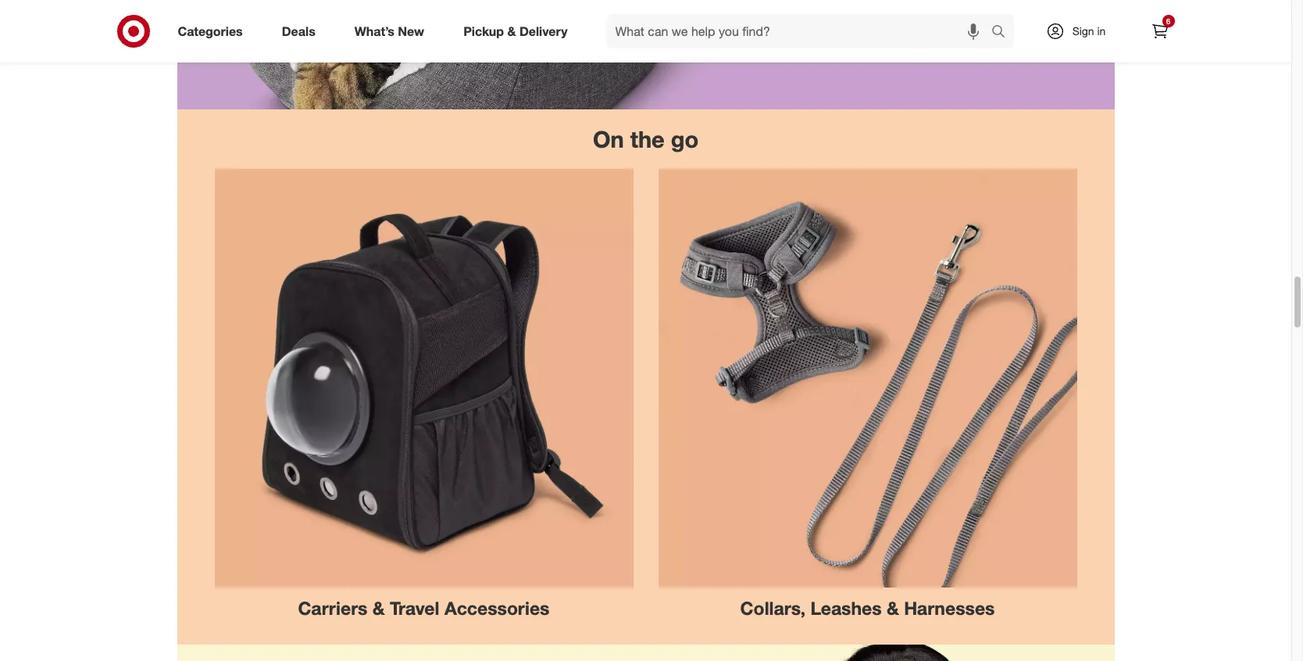 Task type: vqa. For each thing, say whether or not it's contained in the screenshot.
leftmost &
yes



Task type: describe. For each thing, give the bounding box(es) containing it.
pickup & delivery
[[464, 23, 568, 39]]

accessories
[[445, 597, 550, 619]]

6
[[1167, 16, 1171, 26]]

carriers
[[298, 597, 368, 619]]

& for carriers
[[373, 597, 385, 619]]

categories
[[178, 23, 243, 39]]

on the go
[[593, 125, 699, 153]]

search button
[[984, 14, 1022, 52]]

& inside collars, leashes & harnesses link
[[887, 597, 899, 619]]

deals
[[282, 23, 316, 39]]

carriers & travel accessories
[[298, 597, 550, 619]]

6 link
[[1143, 14, 1177, 48]]

on
[[593, 125, 624, 153]]

sign in link
[[1033, 14, 1130, 48]]

deals link
[[269, 14, 335, 48]]

in
[[1098, 24, 1106, 38]]



Task type: locate. For each thing, give the bounding box(es) containing it.
harnesses
[[904, 597, 995, 619]]

what's
[[355, 23, 395, 39]]

delivery
[[520, 23, 568, 39]]

pickup
[[464, 23, 504, 39]]

leashes
[[811, 597, 882, 619]]

collars, leashes & harnesses link
[[646, 156, 1090, 619]]

1 horizontal spatial &
[[508, 23, 516, 39]]

& right leashes
[[887, 597, 899, 619]]

go
[[671, 125, 699, 153]]

0 horizontal spatial &
[[373, 597, 385, 619]]

& right the "pickup"
[[508, 23, 516, 39]]

categories link
[[165, 14, 262, 48]]

pickup & delivery link
[[450, 14, 587, 48]]

sign
[[1073, 24, 1095, 38]]

& left the travel in the left bottom of the page
[[373, 597, 385, 619]]

What can we help you find? suggestions appear below search field
[[606, 14, 995, 48]]

&
[[508, 23, 516, 39], [373, 597, 385, 619], [887, 597, 899, 619]]

the
[[630, 125, 665, 153]]

collars, leashes & harnesses
[[740, 597, 995, 619]]

travel
[[390, 597, 440, 619]]

new
[[398, 23, 424, 39]]

sign in
[[1073, 24, 1106, 38]]

what's new
[[355, 23, 424, 39]]

what's new link
[[341, 14, 444, 48]]

& inside carriers & travel accessories link
[[373, 597, 385, 619]]

collars,
[[740, 597, 806, 619]]

& for pickup
[[508, 23, 516, 39]]

& inside 'pickup & delivery' link
[[508, 23, 516, 39]]

2 horizontal spatial &
[[887, 597, 899, 619]]

search
[[984, 25, 1022, 40]]

carriers & travel accessories link
[[202, 156, 646, 619]]



